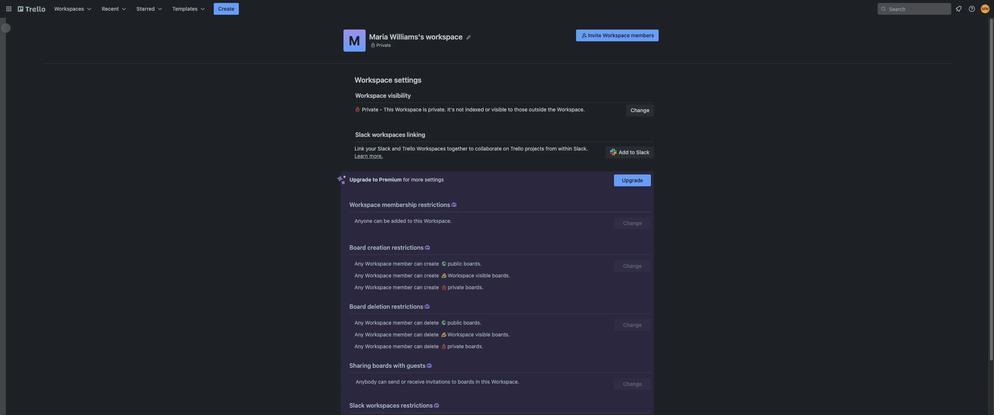 Task type: vqa. For each thing, say whether or not it's contained in the screenshot.
Greg Robinson (gregrobinson96) icon
no



Task type: locate. For each thing, give the bounding box(es) containing it.
to left premium
[[373, 176, 378, 183]]

Search field
[[887, 3, 952, 14]]

1 board from the top
[[350, 244, 366, 251]]

3 any from the top
[[355, 284, 364, 290]]

1 vertical spatial create
[[424, 272, 439, 279]]

board for board deletion restrictions
[[350, 303, 366, 310]]

0 vertical spatial change button
[[627, 104, 654, 116]]

1 any workspace member can delete from the top
[[355, 319, 441, 326]]

any workspace member can delete for public boards.
[[355, 319, 441, 326]]

from
[[546, 145, 557, 152]]

1 private from the top
[[448, 284, 464, 290]]

private boards.
[[448, 284, 484, 290], [448, 343, 484, 349]]

can
[[374, 218, 383, 224], [414, 260, 423, 267], [414, 272, 423, 279], [414, 284, 423, 290], [414, 319, 423, 326], [414, 331, 423, 338], [414, 343, 423, 349], [378, 378, 387, 385]]

this
[[414, 218, 423, 224], [482, 378, 490, 385]]

1 vertical spatial private boards.
[[448, 343, 484, 349]]

slack
[[356, 131, 371, 138], [378, 145, 391, 152], [637, 149, 650, 155], [350, 402, 365, 409]]

workspaces
[[54, 6, 84, 12], [417, 145, 446, 152]]

private down the maria
[[377, 42, 391, 48]]

workspace.
[[557, 106, 585, 113], [424, 218, 452, 224], [492, 378, 520, 385]]

delete for private boards.
[[424, 343, 439, 349]]

be
[[384, 218, 390, 224]]

0 vertical spatial or
[[486, 106, 491, 113]]

any workspace member can create for public boards.
[[355, 260, 441, 267]]

2 board from the top
[[350, 303, 366, 310]]

2 horizontal spatial workspace.
[[557, 106, 585, 113]]

2 vertical spatial change link
[[615, 378, 651, 390]]

2 vertical spatial visible
[[476, 331, 491, 338]]

to right added
[[408, 218, 413, 224]]

for
[[404, 176, 410, 183]]

6 member from the top
[[393, 343, 413, 349]]

more
[[412, 176, 424, 183]]

0 vertical spatial change link
[[615, 260, 651, 272]]

0 vertical spatial delete
[[424, 319, 439, 326]]

1 horizontal spatial this
[[482, 378, 490, 385]]

2 vertical spatial any workspace member can delete
[[355, 343, 441, 349]]

private for board deletion restrictions
[[448, 343, 464, 349]]

learn
[[355, 153, 368, 159]]

those
[[515, 106, 528, 113]]

sm image
[[424, 244, 431, 251], [424, 303, 431, 310]]

0 horizontal spatial this
[[414, 218, 423, 224]]

create
[[424, 260, 439, 267], [424, 272, 439, 279], [424, 284, 439, 290]]

1 change link from the top
[[615, 260, 651, 272]]

slack up more.
[[378, 145, 391, 152]]

private
[[448, 284, 464, 290], [448, 343, 464, 349]]

1 vertical spatial workspaces
[[366, 402, 400, 409]]

3 any workspace member can create from the top
[[355, 284, 441, 290]]

boards.
[[464, 260, 482, 267], [493, 272, 511, 279], [466, 284, 484, 290], [464, 319, 482, 326], [492, 331, 510, 338], [466, 343, 484, 349]]

board for board creation restrictions
[[350, 244, 366, 251]]

1 vertical spatial public
[[448, 319, 462, 326]]

workspace
[[426, 32, 463, 41]]

public boards. for board deletion restrictions
[[448, 319, 482, 326]]

member
[[393, 260, 413, 267], [393, 272, 413, 279], [393, 284, 413, 290], [393, 319, 413, 326], [393, 331, 413, 338], [393, 343, 413, 349]]

0 vertical spatial any workspace member can delete
[[355, 319, 441, 326]]

upgrade right sparkle icon
[[350, 176, 372, 183]]

workspaces button
[[50, 3, 96, 15]]

change for sharing boards with guests
[[624, 381, 642, 387]]

1 vertical spatial this
[[482, 378, 490, 385]]

any workspace member can delete
[[355, 319, 441, 326], [355, 331, 441, 338], [355, 343, 441, 349]]

restrictions down the anyone can be added to this workspace.
[[392, 244, 424, 251]]

0 vertical spatial private
[[377, 42, 391, 48]]

workspaces
[[372, 131, 406, 138], [366, 402, 400, 409]]

slack workspaces linking
[[356, 131, 426, 138]]

sharing
[[350, 362, 371, 369]]

sparkle image
[[337, 175, 346, 185]]

restrictions down more
[[419, 201, 451, 208]]

workspace
[[603, 32, 630, 38], [355, 76, 393, 84], [356, 92, 387, 99], [395, 106, 422, 113], [350, 201, 381, 208], [365, 260, 392, 267], [365, 272, 392, 279], [448, 272, 475, 279], [365, 284, 392, 290], [365, 319, 392, 326], [365, 331, 392, 338], [448, 331, 474, 338], [365, 343, 392, 349]]

0 notifications image
[[955, 4, 964, 13]]

slack right add
[[637, 149, 650, 155]]

board left deletion
[[350, 303, 366, 310]]

visibility
[[388, 92, 411, 99]]

this right in
[[482, 378, 490, 385]]

create for workspace visible boards.
[[424, 272, 439, 279]]

0 vertical spatial public boards.
[[448, 260, 482, 267]]

2 vertical spatial any workspace member can create
[[355, 284, 441, 290]]

2 create from the top
[[424, 272, 439, 279]]

visible for board deletion restrictions
[[476, 331, 491, 338]]

change link for board deletion restrictions
[[615, 319, 651, 331]]

0 horizontal spatial or
[[401, 378, 406, 385]]

2 vertical spatial create
[[424, 284, 439, 290]]

restrictions for workspace membership restrictions
[[419, 201, 451, 208]]

1 vertical spatial delete
[[424, 331, 439, 338]]

1 vertical spatial any workspace member can delete
[[355, 331, 441, 338]]

delete
[[424, 319, 439, 326], [424, 331, 439, 338], [424, 343, 439, 349]]

invite workspace members
[[589, 32, 655, 38]]

sharing boards with guests
[[350, 362, 426, 369]]

templates button
[[168, 3, 210, 15]]

workspace settings
[[355, 76, 422, 84]]

1 public from the top
[[448, 260, 463, 267]]

private boards. for board deletion restrictions
[[448, 343, 484, 349]]

0 horizontal spatial workspaces
[[54, 6, 84, 12]]

restrictions right deletion
[[392, 303, 424, 310]]

upgrade for upgrade to premium for more settings
[[350, 176, 372, 183]]

1 vertical spatial visible
[[476, 272, 491, 279]]

2 private from the top
[[448, 343, 464, 349]]

1 delete from the top
[[424, 319, 439, 326]]

0 vertical spatial workspace.
[[557, 106, 585, 113]]

creation
[[368, 244, 391, 251]]

1 vertical spatial workspace.
[[424, 218, 452, 224]]

0 vertical spatial sm image
[[424, 244, 431, 251]]

to right 'together'
[[469, 145, 474, 152]]

members
[[632, 32, 655, 38]]

public
[[448, 260, 463, 267], [448, 319, 462, 326]]

1 vertical spatial workspaces
[[417, 145, 446, 152]]

0 vertical spatial any workspace member can create
[[355, 260, 441, 267]]

3 change link from the top
[[615, 378, 651, 390]]

1 create from the top
[[424, 260, 439, 267]]

more.
[[370, 153, 383, 159]]

workspaces for restrictions
[[366, 402, 400, 409]]

change button
[[627, 104, 654, 116], [615, 217, 651, 229]]

0 vertical spatial create
[[424, 260, 439, 267]]

1 vertical spatial any workspace member can create
[[355, 272, 441, 279]]

is
[[423, 106, 427, 113]]

1 vertical spatial or
[[401, 378, 406, 385]]

m
[[349, 33, 360, 48]]

change link
[[615, 260, 651, 272], [615, 319, 651, 331], [615, 378, 651, 390]]

workspaces down 'send'
[[366, 402, 400, 409]]

boards left in
[[458, 378, 475, 385]]

within
[[559, 145, 573, 152]]

workspace visible boards. for board deletion restrictions
[[448, 331, 510, 338]]

2 public from the top
[[448, 319, 462, 326]]

boards left with
[[373, 362, 392, 369]]

change
[[631, 107, 650, 113], [624, 220, 642, 226], [624, 263, 642, 269], [624, 322, 642, 328], [624, 381, 642, 387]]

or right "indexed"
[[486, 106, 491, 113]]

2 delete from the top
[[424, 331, 439, 338]]

1 public boards. from the top
[[448, 260, 482, 267]]

this right added
[[414, 218, 423, 224]]

2 any workspace member can create from the top
[[355, 272, 441, 279]]

2 any from the top
[[355, 272, 364, 279]]

4 member from the top
[[393, 319, 413, 326]]

add
[[619, 149, 629, 155]]

4 any from the top
[[355, 319, 364, 326]]

workspace inside button
[[603, 32, 630, 38]]

any workspace member can create
[[355, 260, 441, 267], [355, 272, 441, 279], [355, 284, 441, 290]]

0 vertical spatial settings
[[394, 76, 422, 84]]

upgrade inside button
[[622, 177, 644, 183]]

3 create from the top
[[424, 284, 439, 290]]

1 vertical spatial sm image
[[424, 303, 431, 310]]

to right invitations
[[452, 378, 457, 385]]

1 horizontal spatial upgrade
[[622, 177, 644, 183]]

boards
[[373, 362, 392, 369], [458, 378, 475, 385]]

2 any workspace member can delete from the top
[[355, 331, 441, 338]]

2 public boards. from the top
[[448, 319, 482, 326]]

3 delete from the top
[[424, 343, 439, 349]]

settings right more
[[425, 176, 444, 183]]

williams's
[[390, 32, 424, 41]]

private
[[377, 42, 391, 48], [362, 106, 379, 113]]

settings
[[394, 76, 422, 84], [425, 176, 444, 183]]

invitations
[[426, 378, 451, 385]]

trello right and
[[403, 145, 416, 152]]

1 vertical spatial private
[[362, 106, 379, 113]]

anyone
[[355, 218, 373, 224]]

1 horizontal spatial workspace.
[[492, 378, 520, 385]]

to right add
[[630, 149, 635, 155]]

or
[[486, 106, 491, 113], [401, 378, 406, 385]]

1 private boards. from the top
[[448, 284, 484, 290]]

0 vertical spatial private
[[448, 284, 464, 290]]

recent button
[[97, 3, 131, 15]]

0 vertical spatial workspaces
[[372, 131, 406, 138]]

delete for workspace visible boards.
[[424, 331, 439, 338]]

0 vertical spatial boards
[[373, 362, 392, 369]]

workspace visible boards.
[[448, 272, 511, 279], [448, 331, 510, 338]]

3 member from the top
[[393, 284, 413, 290]]

0 horizontal spatial workspace.
[[424, 218, 452, 224]]

1 horizontal spatial or
[[486, 106, 491, 113]]

restrictions
[[419, 201, 451, 208], [392, 244, 424, 251], [392, 303, 424, 310], [401, 402, 433, 409]]

workspaces up and
[[372, 131, 406, 138]]

0 vertical spatial board
[[350, 244, 366, 251]]

1 vertical spatial private
[[448, 343, 464, 349]]

visible
[[492, 106, 507, 113], [476, 272, 491, 279], [476, 331, 491, 338]]

settings up "visibility"
[[394, 76, 422, 84]]

public boards.
[[448, 260, 482, 267], [448, 319, 482, 326]]

1 vertical spatial board
[[350, 303, 366, 310]]

1 any workspace member can create from the top
[[355, 260, 441, 267]]

projects
[[525, 145, 545, 152]]

1 workspace visible boards. from the top
[[448, 272, 511, 279]]

1 vertical spatial public boards.
[[448, 319, 482, 326]]

2 change link from the top
[[615, 319, 651, 331]]

indexed
[[466, 106, 484, 113]]

0 horizontal spatial upgrade
[[350, 176, 372, 183]]

upgrade
[[350, 176, 372, 183], [622, 177, 644, 183]]

on
[[504, 145, 509, 152]]

2 workspace visible boards. from the top
[[448, 331, 510, 338]]

create button
[[214, 3, 239, 15]]

0 vertical spatial visible
[[492, 106, 507, 113]]

0 vertical spatial workspaces
[[54, 6, 84, 12]]

0 vertical spatial workspace visible boards.
[[448, 272, 511, 279]]

board left creation
[[350, 244, 366, 251]]

to
[[508, 106, 513, 113], [469, 145, 474, 152], [630, 149, 635, 155], [373, 176, 378, 183], [408, 218, 413, 224], [452, 378, 457, 385]]

sm image
[[581, 32, 589, 39], [451, 201, 458, 208], [441, 260, 448, 267], [441, 272, 448, 279], [441, 284, 448, 291], [441, 319, 448, 326], [441, 331, 448, 338], [441, 343, 448, 350], [426, 362, 433, 369], [433, 402, 441, 409]]

restrictions down receive
[[401, 402, 433, 409]]

private.
[[429, 106, 446, 113]]

send
[[388, 378, 400, 385]]

m button
[[344, 30, 366, 52]]

-
[[380, 106, 383, 113]]

2 vertical spatial delete
[[424, 343, 439, 349]]

1 vertical spatial workspace visible boards.
[[448, 331, 510, 338]]

1 horizontal spatial trello
[[511, 145, 524, 152]]

any
[[355, 260, 364, 267], [355, 272, 364, 279], [355, 284, 364, 290], [355, 319, 364, 326], [355, 331, 364, 338], [355, 343, 364, 349]]

or right 'send'
[[401, 378, 406, 385]]

1 vertical spatial settings
[[425, 176, 444, 183]]

private for private
[[377, 42, 391, 48]]

1 horizontal spatial workspaces
[[417, 145, 446, 152]]

1 vertical spatial change link
[[615, 319, 651, 331]]

slack inside link your slack and trello workspaces together to collaborate on trello projects from within slack. learn more.
[[378, 145, 391, 152]]

delete for public boards.
[[424, 319, 439, 326]]

starred
[[137, 6, 155, 12]]

1 vertical spatial boards
[[458, 378, 475, 385]]

any workspace member can delete for private boards.
[[355, 343, 441, 349]]

0 vertical spatial private boards.
[[448, 284, 484, 290]]

board
[[350, 244, 366, 251], [350, 303, 366, 310]]

trello right on on the top of page
[[511, 145, 524, 152]]

upgrade down add to slack link
[[622, 177, 644, 183]]

change for board deletion restrictions
[[624, 322, 642, 328]]

private left -
[[362, 106, 379, 113]]

0 vertical spatial public
[[448, 260, 463, 267]]

membership
[[382, 201, 417, 208]]

sm image for board creation restrictions
[[424, 244, 431, 251]]

trello
[[403, 145, 416, 152], [511, 145, 524, 152]]

3 any workspace member can delete from the top
[[355, 343, 441, 349]]

2 private boards. from the top
[[448, 343, 484, 349]]

0 horizontal spatial trello
[[403, 145, 416, 152]]

0 horizontal spatial settings
[[394, 76, 422, 84]]



Task type: describe. For each thing, give the bounding box(es) containing it.
workspaces inside popup button
[[54, 6, 84, 12]]

this
[[384, 106, 394, 113]]

maria williams's workspace
[[369, 32, 463, 41]]

premium
[[379, 176, 402, 183]]

slack up link
[[356, 131, 371, 138]]

workspace visibility
[[356, 92, 411, 99]]

the
[[548, 106, 556, 113]]

workspace visible boards. for board creation restrictions
[[448, 272, 511, 279]]

add to slack link
[[606, 146, 654, 158]]

1 horizontal spatial settings
[[425, 176, 444, 183]]

change link for board creation restrictions
[[615, 260, 651, 272]]

add to slack
[[619, 149, 650, 155]]

2 trello from the left
[[511, 145, 524, 152]]

private boards. for board creation restrictions
[[448, 284, 484, 290]]

open information menu image
[[969, 5, 976, 13]]

your
[[366, 145, 377, 152]]

private for board creation restrictions
[[448, 284, 464, 290]]

board creation restrictions
[[350, 244, 424, 251]]

0 horizontal spatial boards
[[373, 362, 392, 369]]

slack down anybody
[[350, 402, 365, 409]]

not
[[456, 106, 464, 113]]

public for board creation restrictions
[[448, 260, 463, 267]]

board deletion restrictions
[[350, 303, 424, 310]]

linking
[[407, 131, 426, 138]]

with
[[394, 362, 406, 369]]

change link for sharing boards with guests
[[615, 378, 651, 390]]

2 member from the top
[[393, 272, 413, 279]]

outside
[[529, 106, 547, 113]]

5 any from the top
[[355, 331, 364, 338]]

restrictions for board creation restrictions
[[392, 244, 424, 251]]

maria
[[369, 32, 388, 41]]

to inside link your slack and trello workspaces together to collaborate on trello projects from within slack. learn more.
[[469, 145, 474, 152]]

1 vertical spatial change button
[[615, 217, 651, 229]]

any workspace member can delete for workspace visible boards.
[[355, 331, 441, 338]]

and
[[392, 145, 401, 152]]

0 vertical spatial this
[[414, 218, 423, 224]]

anybody
[[356, 378, 377, 385]]

to left those at the right of the page
[[508, 106, 513, 113]]

anybody can send or receive invitations to boards in this workspace.
[[356, 378, 520, 385]]

sm image inside invite workspace members button
[[581, 32, 589, 39]]

2 vertical spatial workspace.
[[492, 378, 520, 385]]

guests
[[407, 362, 426, 369]]

search image
[[881, 6, 887, 12]]

link
[[355, 145, 365, 152]]

primary element
[[0, 0, 995, 18]]

visible for board creation restrictions
[[476, 272, 491, 279]]

upgrade to premium for more settings
[[350, 176, 444, 183]]

6 any from the top
[[355, 343, 364, 349]]

restrictions for slack workspaces restrictions
[[401, 402, 433, 409]]

switch to… image
[[5, 5, 13, 13]]

in
[[476, 378, 480, 385]]

1 trello from the left
[[403, 145, 416, 152]]

workspace membership restrictions
[[350, 201, 451, 208]]

create for private boards.
[[424, 284, 439, 290]]

recent
[[102, 6, 119, 12]]

back to home image
[[18, 3, 45, 15]]

maria williams (mariawilliams94) image
[[982, 4, 991, 13]]

invite
[[589, 32, 602, 38]]

private - this workspace is private. it's not indexed or visible to those outside the workspace.
[[362, 106, 585, 113]]

5 member from the top
[[393, 331, 413, 338]]

create
[[218, 6, 235, 12]]

private for private - this workspace is private. it's not indexed or visible to those outside the workspace.
[[362, 106, 379, 113]]

any workspace member can create for private boards.
[[355, 284, 441, 290]]

1 any from the top
[[355, 260, 364, 267]]

learn more. link
[[355, 153, 383, 159]]

templates
[[173, 6, 198, 12]]

workspaces inside link your slack and trello workspaces together to collaborate on trello projects from within slack. learn more.
[[417, 145, 446, 152]]

workspaces for linking
[[372, 131, 406, 138]]

slack workspaces restrictions
[[350, 402, 433, 409]]

added
[[391, 218, 407, 224]]

public boards. for board creation restrictions
[[448, 260, 482, 267]]

starred button
[[132, 3, 167, 15]]

upgrade for upgrade
[[622, 177, 644, 183]]

receive
[[408, 378, 425, 385]]

change for board creation restrictions
[[624, 263, 642, 269]]

public for board deletion restrictions
[[448, 319, 462, 326]]

slack inside add to slack link
[[637, 149, 650, 155]]

anyone can be added to this workspace.
[[355, 218, 452, 224]]

slack.
[[574, 145, 588, 152]]

deletion
[[368, 303, 390, 310]]

together
[[448, 145, 468, 152]]

1 horizontal spatial boards
[[458, 378, 475, 385]]

upgrade button
[[615, 174, 651, 186]]

any workspace member can create for workspace visible boards.
[[355, 272, 441, 279]]

create for public boards.
[[424, 260, 439, 267]]

restrictions for board deletion restrictions
[[392, 303, 424, 310]]

1 member from the top
[[393, 260, 413, 267]]

sm image for board deletion restrictions
[[424, 303, 431, 310]]

invite workspace members button
[[577, 30, 659, 41]]

link your slack and trello workspaces together to collaborate on trello projects from within slack. learn more.
[[355, 145, 588, 159]]

it's
[[448, 106, 455, 113]]

collaborate
[[475, 145, 502, 152]]



